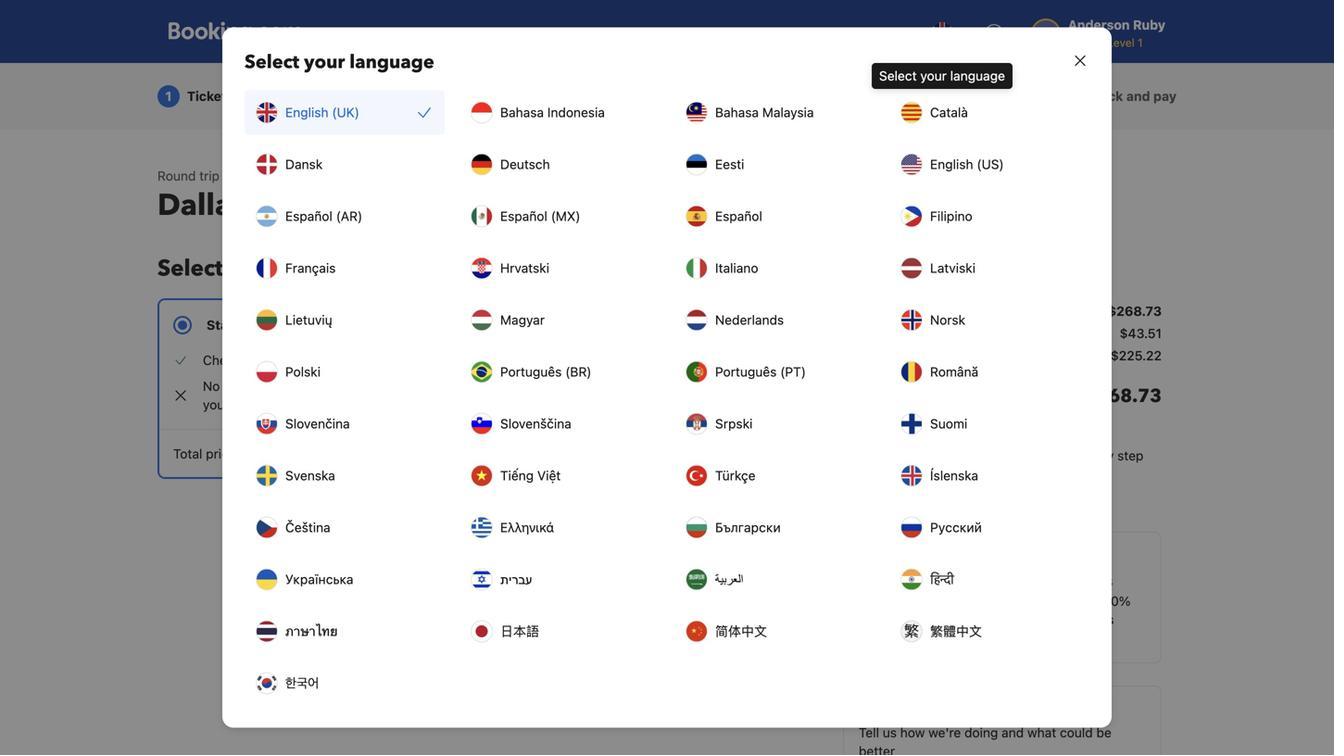 Task type: locate. For each thing, give the bounding box(es) containing it.
row down norsk button
[[843, 347, 1162, 369]]

price right view
[[876, 485, 906, 500]]

flight right new
[[595, 479, 625, 494]]

no left the need
[[203, 378, 220, 394]]

suomi
[[930, 416, 968, 431]]

2 español from the left
[[500, 208, 547, 224]]

to right subject
[[706, 416, 718, 431]]

português for português (br)
[[500, 364, 562, 379]]

view price breakdown link
[[843, 484, 975, 502]]

your down the need
[[203, 397, 229, 412]]

español (ar) button
[[245, 194, 445, 239]]

1 vertical spatial english
[[930, 157, 973, 172]]

york
[[529, 185, 594, 226]]

only up new
[[558, 460, 583, 475]]

$268.73 up $43.51
[[1108, 303, 1162, 319]]

flexible right the see
[[510, 612, 550, 625]]

íslenska button
[[889, 454, 1090, 498]]

1 horizontal spatial airline
[[908, 348, 945, 363]]

english for english (us)
[[930, 157, 973, 172]]

airline up română
[[908, 348, 945, 363]]

select up the ticket type
[[245, 50, 299, 75]]

$268.73 cell
[[1108, 302, 1162, 321], [1084, 384, 1162, 428]]

0 horizontal spatial ticket
[[187, 88, 227, 104]]

total
[[173, 446, 202, 461]]

1 vertical spatial type
[[349, 253, 398, 284]]

1 dec from the left
[[363, 168, 387, 183]]

your up the english (uk)
[[304, 50, 345, 75]]

availability
[[533, 434, 595, 449]]

(br)
[[565, 364, 592, 379]]

1 for 1
[[165, 88, 172, 104]]

ticket up polski
[[269, 317, 305, 333]]

1 up dallas/fort
[[238, 168, 244, 183]]

the right 'if'
[[544, 479, 563, 494]]

fees inside cell
[[948, 348, 974, 363]]

language up (uk) on the left
[[350, 50, 434, 75]]

bahasa inside button
[[500, 105, 544, 120]]

1 left the ticket type
[[165, 88, 172, 104]]

1 vertical spatial genius
[[1008, 612, 1049, 627]]

0 horizontal spatial english
[[285, 105, 329, 120]]

0 horizontal spatial no
[[203, 378, 220, 394]]

english inside "button"
[[930, 157, 973, 172]]

1 horizontal spatial english
[[930, 157, 973, 172]]

only inside unlock genius members-only deals once you've booked your flights, enjoy a 10% discount at participating genius properties worldwide.
[[1040, 572, 1071, 590]]

0 vertical spatial -
[[333, 378, 339, 394]]

ticket (1 adult)
[[843, 303, 939, 319]]

and left what
[[1002, 725, 1024, 740]]

flexible up switch
[[536, 317, 586, 333]]

$268.73 cell up step
[[1084, 384, 1162, 428]]

row containing flight fare
[[843, 324, 1162, 347]]

price for cheapest price
[[264, 353, 294, 368]]

한국어 button
[[245, 661, 445, 706]]

round trip
[[158, 168, 220, 183]]

ticket inside cell
[[843, 303, 883, 319]]

português up change on the left of page
[[500, 364, 562, 379]]

1 horizontal spatial type
[[349, 253, 398, 284]]

to inside the switch flights up to 24 hours before your departure time – with no penalties
[[636, 353, 648, 368]]

ticket up trip
[[187, 88, 227, 104]]

genius image
[[859, 548, 905, 566], [859, 548, 905, 566]]

dallas/fort
[[158, 185, 315, 226]]

view price breakdown element
[[843, 484, 975, 502]]

- left you're
[[333, 378, 339, 394]]

price left every
[[1033, 448, 1063, 463]]

1 horizontal spatial português
[[715, 364, 777, 379]]

cheapest price
[[203, 353, 294, 368]]

select your language up català
[[879, 68, 1005, 83]]

1 horizontal spatial at
[[1066, 448, 1078, 463]]

ελληνικά button
[[460, 505, 660, 550]]

ticket for ticket (1 adult)
[[843, 303, 883, 319]]

čeština
[[285, 520, 330, 535]]

difference
[[609, 460, 670, 475]]

flight inside change your flight to another with the same airline for free, subject to availability
[[612, 397, 643, 412]]

español (ar)
[[285, 208, 363, 224]]

$268.73 for the $268.73 cell corresponding to row containing ticket (1 adult)
[[1108, 303, 1162, 319]]

0 vertical spatial ticket
[[187, 88, 227, 104]]

flying?
[[506, 88, 549, 104]]

flight up free,
[[612, 397, 643, 412]]

ticket (1 adult) cell
[[843, 302, 939, 321]]

2 vertical spatial for
[[627, 612, 642, 625]]

0 horizontal spatial 1
[[165, 88, 172, 104]]

2 row from the top
[[843, 324, 1162, 347]]

and right terms
[[678, 612, 697, 625]]

español button
[[675, 194, 875, 239]]

0 vertical spatial $268.73 cell
[[1108, 302, 1162, 321]]

dec right "27"
[[363, 168, 387, 183]]

your up català
[[920, 68, 947, 83]]

and left pay
[[1126, 88, 1150, 104]]

row containing taxes and airline fees
[[843, 347, 1162, 369]]

airline up availability
[[568, 416, 604, 431]]

svenska button
[[245, 454, 445, 498]]

português right no
[[715, 364, 777, 379]]

at down you've
[[914, 612, 926, 627]]

no
[[694, 371, 709, 386]]

- inside no need for flexibility - you're sure of your plans
[[333, 378, 339, 394]]

español up italiano
[[715, 208, 762, 224]]

1 horizontal spatial 1
[[238, 168, 244, 183]]

deutsch
[[500, 157, 550, 172]]

enjoy
[[1059, 593, 1091, 609]]

flight
[[843, 326, 878, 341]]

2 dec from the left
[[443, 168, 466, 183]]

None radio
[[158, 298, 476, 479], [487, 298, 806, 579], [158, 298, 476, 479], [487, 298, 806, 579]]

0 horizontal spatial select your language
[[245, 50, 434, 75]]

wed
[[314, 168, 341, 183]]

once
[[859, 593, 891, 609]]

fees up íslenska
[[930, 448, 956, 463]]

1 vertical spatial only
[[1040, 572, 1071, 590]]

1
[[165, 88, 172, 104], [238, 168, 244, 183]]

1 vertical spatial -
[[959, 448, 965, 463]]

(pt)
[[780, 364, 806, 379]]

row up română button
[[843, 324, 1162, 347]]

row down latviski button
[[843, 298, 1162, 324]]

$268.73 cell up $43.51
[[1108, 302, 1162, 321]]

türkçe button
[[675, 454, 875, 498]]

1 horizontal spatial -
[[959, 448, 965, 463]]

0 horizontal spatial español
[[285, 208, 333, 224]]

bahasa down the flying?
[[500, 105, 544, 120]]

हिन्दी
[[930, 572, 954, 587]]

1 horizontal spatial ticket
[[843, 303, 883, 319]]

select up standard
[[158, 253, 223, 284]]

ticket for ticket type
[[187, 88, 227, 104]]

how
[[900, 725, 925, 740]]

only
[[558, 460, 583, 475], [1040, 572, 1071, 590]]

the inside change your flight to another with the same airline for free, subject to availability
[[740, 397, 759, 412]]

עברית button
[[460, 557, 660, 602]]

0 vertical spatial genius
[[912, 572, 962, 590]]

bahasa for bahasa indonesia
[[500, 105, 544, 120]]

3 row from the top
[[843, 347, 1162, 369]]

0 horizontal spatial at
[[914, 612, 926, 627]]

filipino
[[930, 208, 973, 224]]

0 horizontal spatial português
[[500, 364, 562, 379]]

українська button
[[245, 557, 445, 602]]

1 horizontal spatial with
[[712, 397, 737, 412]]

before
[[708, 353, 747, 368]]

0 vertical spatial flight
[[612, 397, 643, 412]]

the up srpski
[[740, 397, 759, 412]]

bahasa malaysia
[[715, 105, 814, 120]]

0 vertical spatial with
[[665, 371, 690, 386]]

português inside "button"
[[500, 364, 562, 379]]

0 vertical spatial only
[[558, 460, 583, 475]]

română
[[930, 364, 979, 379]]

booking.com logo image
[[169, 22, 302, 44], [169, 22, 302, 44]]

2 bahasa from the left
[[715, 105, 759, 120]]

and down fare
[[882, 348, 904, 363]]

select
[[245, 50, 299, 75], [879, 68, 917, 83], [158, 253, 223, 284]]

price up flexibility
[[264, 353, 294, 368]]

bahasa inside "button"
[[715, 105, 759, 120]]

could
[[1060, 725, 1093, 740]]

nederlands button
[[675, 298, 875, 342]]

30
[[423, 168, 439, 183]]

airline inside cell
[[908, 348, 945, 363]]

1 vertical spatial flexible
[[510, 612, 550, 625]]

with up srpski
[[712, 397, 737, 412]]

0 horizontal spatial -
[[333, 378, 339, 394]]

indonesia
[[547, 105, 605, 120]]

0 vertical spatial airline
[[908, 348, 945, 363]]

section
[[586, 612, 624, 625]]

español
[[285, 208, 333, 224], [500, 208, 547, 224], [715, 208, 762, 224]]

row
[[843, 298, 1162, 324], [843, 324, 1162, 347], [843, 347, 1162, 369]]

your down switch
[[533, 371, 559, 386]]

your inside the switch flights up to 24 hours before your departure time – with no penalties
[[533, 371, 559, 386]]

हिन्दी button
[[889, 557, 1090, 602]]

deals
[[1074, 572, 1113, 590]]

1 español from the left
[[285, 208, 333, 224]]

0 horizontal spatial only
[[558, 460, 583, 475]]

norsk
[[930, 312, 965, 328]]

no inside no need for flexibility - you're sure of your plans
[[203, 378, 220, 394]]

at left every
[[1066, 448, 1078, 463]]

a
[[1095, 593, 1102, 609]]

português (pt)
[[715, 364, 806, 379]]

norsk button
[[889, 298, 1090, 342]]

1 horizontal spatial for
[[608, 416, 624, 431]]

taxes and airline fees cell
[[843, 347, 974, 365]]

magyar button
[[460, 298, 660, 342]]

only up enjoy
[[1040, 572, 1071, 590]]

1 vertical spatial with
[[712, 397, 737, 412]]

fees up română
[[948, 348, 974, 363]]

and inside 'tell us how we're doing and what could be better'
[[1002, 725, 1024, 740]]

1 horizontal spatial dec
[[443, 168, 466, 183]]

português for português (pt)
[[715, 364, 777, 379]]

select your language
[[245, 50, 434, 75], [879, 68, 1005, 83]]

type down (ar)
[[349, 253, 398, 284]]

filipino button
[[889, 194, 1090, 239]]

for left terms
[[627, 612, 642, 625]]

1 horizontal spatial select
[[245, 50, 299, 75]]

no left hidden
[[865, 448, 882, 463]]

dec
[[363, 168, 387, 183], [443, 168, 466, 183]]

english left (uk) on the left
[[285, 105, 329, 120]]

if
[[533, 479, 540, 494]]

ticket up flight
[[843, 303, 883, 319]]

1 horizontal spatial español
[[500, 208, 547, 224]]

genius down flights,
[[1008, 612, 1049, 627]]

1 horizontal spatial no
[[865, 448, 882, 463]]

1 vertical spatial at
[[914, 612, 926, 627]]

breakdown
[[909, 485, 975, 500]]

0 horizontal spatial bahasa
[[500, 105, 544, 120]]

to right up
[[636, 353, 648, 368]]

0 vertical spatial fees
[[948, 348, 974, 363]]

0 horizontal spatial airline
[[568, 416, 604, 431]]

your down departure
[[582, 397, 609, 412]]

worldwide.
[[859, 631, 924, 646]]

for up plans
[[257, 378, 273, 394]]

1 vertical spatial 1
[[238, 168, 244, 183]]

0 horizontal spatial for
[[257, 378, 273, 394]]

and right taxes
[[932, 411, 955, 426]]

1 vertical spatial ticket
[[843, 303, 883, 319]]

1 vertical spatial $268.73
[[1084, 384, 1162, 409]]

with right –
[[665, 371, 690, 386]]

your inside unlock genius members-only deals once you've booked your flights, enjoy a 10% discount at participating genius properties worldwide.
[[985, 593, 1011, 609]]

0 horizontal spatial language
[[350, 50, 434, 75]]

bahasa down baggage
[[715, 105, 759, 120]]

$268.73 for the $268.73 cell related to $268.73 row
[[1084, 384, 1162, 409]]

at
[[1066, 448, 1078, 463], [914, 612, 926, 627]]

english left (us)
[[930, 157, 973, 172]]

for left free,
[[608, 416, 624, 431]]

dec right 30
[[443, 168, 466, 183]]

and
[[812, 88, 836, 104], [1126, 88, 1150, 104], [882, 348, 904, 363], [932, 411, 955, 426], [678, 612, 697, 625], [1002, 725, 1024, 740]]

0 vertical spatial at
[[1066, 448, 1078, 463]]

2 horizontal spatial español
[[715, 208, 762, 224]]

price right total
[[206, 446, 236, 461]]

your inside dialog
[[304, 50, 345, 75]]

0 vertical spatial 1
[[165, 88, 172, 104]]

to
[[418, 185, 448, 226], [636, 353, 648, 368], [646, 397, 658, 412], [706, 416, 718, 431]]

english inside button
[[285, 105, 329, 120]]

español left (mx)
[[500, 208, 547, 224]]

español left (ar)
[[285, 208, 333, 224]]

việt
[[537, 468, 561, 483]]

1 português from the left
[[500, 364, 562, 379]]

your down "members-"
[[985, 593, 1011, 609]]

$268.73 down $225.22 'cell'
[[1084, 384, 1162, 409]]

the up new
[[586, 460, 606, 475]]

1 vertical spatial for
[[608, 416, 624, 431]]

flight down new
[[580, 497, 611, 512]]

row containing ticket (1 adult)
[[843, 298, 1162, 324]]

select inside dialog
[[245, 50, 299, 75]]

1 vertical spatial $268.73 cell
[[1084, 384, 1162, 428]]

srpski
[[715, 416, 753, 431]]

$268.73 cell for row containing ticket (1 adult)
[[1108, 302, 1162, 321]]

doing
[[965, 725, 998, 740]]

0 vertical spatial for
[[257, 378, 273, 394]]

round
[[158, 168, 196, 183]]

with inside change your flight to another with the same airline for free, subject to availability
[[712, 397, 737, 412]]

简体中文 button
[[675, 609, 875, 654]]

genius down the trip savings
[[912, 572, 962, 590]]

switch
[[533, 353, 573, 368]]

you've
[[894, 593, 933, 609]]

standard
[[207, 317, 265, 333]]

0 vertical spatial $268.73
[[1108, 303, 1162, 319]]

see flexible ticket section for terms and conditions.
[[487, 612, 758, 625]]

português inside button
[[715, 364, 777, 379]]

dec for sat 30 dec
[[443, 168, 466, 183]]

ελληνικά
[[500, 520, 554, 535]]

0 horizontal spatial genius
[[912, 572, 962, 590]]

costs
[[629, 479, 661, 494]]

0 vertical spatial no
[[203, 378, 220, 394]]

what
[[1027, 725, 1056, 740]]

0 vertical spatial english
[[285, 105, 329, 120]]

select your language up (uk) on the left
[[245, 50, 434, 75]]

language inside dialog
[[350, 50, 434, 75]]

select up extras
[[879, 68, 917, 83]]

flexible
[[536, 317, 586, 333], [510, 612, 550, 625]]

1 vertical spatial airline
[[568, 416, 604, 431]]

1 bahasa from the left
[[500, 105, 544, 120]]

español for español (ar)
[[285, 208, 333, 224]]

0 horizontal spatial dec
[[363, 168, 387, 183]]

2 português from the left
[[715, 364, 777, 379]]

english (us) button
[[889, 142, 1090, 187]]

1 vertical spatial no
[[865, 448, 882, 463]]

type up traveller
[[230, 88, 259, 104]]

română button
[[889, 350, 1090, 394]]

0 horizontal spatial with
[[665, 371, 690, 386]]

0 horizontal spatial type
[[230, 88, 259, 104]]

(1
[[886, 303, 898, 319]]

ticket up lietuvių at the left top of the page
[[283, 253, 344, 284]]

every
[[1081, 448, 1114, 463]]

- up íslenska
[[959, 448, 965, 463]]

english (us)
[[930, 157, 1004, 172]]

1 horizontal spatial bahasa
[[715, 105, 759, 120]]

flight fare cell
[[843, 324, 905, 343]]

1 horizontal spatial only
[[1040, 572, 1071, 590]]

$268.73 table
[[843, 298, 1162, 435]]

with inside the switch flights up to 24 hours before your departure time – with no penalties
[[665, 371, 690, 386]]

1 row from the top
[[843, 298, 1162, 324]]

language up català button
[[950, 68, 1005, 83]]



Task type: describe. For each thing, give the bounding box(es) containing it.
български button
[[675, 505, 875, 550]]

2 horizontal spatial for
[[627, 612, 642, 625]]

1 for 1 traveller ·
[[238, 168, 244, 183]]

flights
[[576, 353, 614, 368]]

penalties
[[712, 371, 767, 386]]

change
[[533, 397, 579, 412]]

2 vertical spatial flight
[[580, 497, 611, 512]]

your up standard ticket
[[229, 253, 278, 284]]

0 horizontal spatial select
[[158, 253, 223, 284]]

bahasa malaysia button
[[675, 90, 875, 135]]

worth
[[322, 185, 411, 226]]

airline inside change your flight to another with the same airline for free, subject to availability
[[568, 416, 604, 431]]

price for view price breakdown
[[876, 485, 906, 500]]

$268.73 row
[[843, 369, 1162, 435]]

select your language dialog
[[200, 5, 1134, 750]]

step
[[1118, 448, 1144, 463]]

tiếng việt button
[[460, 454, 660, 498]]

more
[[665, 479, 695, 494]]

us
[[883, 725, 897, 740]]

flexible ticket
[[536, 317, 625, 333]]

čeština button
[[245, 505, 445, 550]]

at inside unlock genius members-only deals once you've booked your flights, enjoy a 10% discount at participating genius properties worldwide.
[[914, 612, 926, 627]]

slovenčina button
[[245, 402, 445, 446]]

ticket type
[[187, 88, 259, 104]]

$43.51 cell
[[1120, 324, 1162, 343]]

the right than
[[729, 479, 748, 494]]

español for español (mx)
[[500, 208, 547, 224]]

and left extras
[[812, 88, 836, 104]]

sat
[[400, 168, 420, 183]]

eesti
[[715, 157, 744, 172]]

slovenščina button
[[460, 402, 660, 446]]

view price breakdown
[[843, 485, 975, 500]]

slovenčina
[[285, 416, 350, 431]]

ticket left section
[[553, 612, 582, 625]]

العربية
[[715, 572, 743, 587]]

discount
[[859, 612, 911, 627]]

français button
[[245, 246, 445, 290]]

magyar
[[500, 312, 545, 328]]

for inside no need for flexibility - you're sure of your plans
[[257, 378, 273, 394]]

pay
[[1154, 88, 1177, 104]]

$225.22 cell
[[1111, 347, 1162, 365]]

sure
[[384, 378, 410, 394]]

and inside cell
[[882, 348, 904, 363]]

ticket up the flights
[[589, 317, 625, 333]]

your inside no need for flexibility - you're sure of your plans
[[203, 397, 229, 412]]

see flexible ticket section for terms and conditions. link
[[487, 612, 758, 625]]

your inside change your flight to another with the same airline for free, subject to availability
[[582, 397, 609, 412]]

eesti button
[[675, 142, 875, 187]]

srpski button
[[675, 402, 875, 446]]

price for total price
[[206, 446, 236, 461]]

check and pay
[[1083, 88, 1177, 104]]

português (br) button
[[460, 350, 660, 394]]

between
[[673, 460, 725, 475]]

日本語 button
[[460, 609, 660, 654]]

3 español from the left
[[715, 208, 762, 224]]

members-
[[966, 572, 1040, 590]]

polski
[[285, 364, 321, 379]]

2 horizontal spatial select
[[879, 68, 917, 83]]

original
[[533, 497, 577, 512]]

be
[[1097, 725, 1112, 740]]

for inside change your flight to another with the same airline for free, subject to availability
[[608, 416, 624, 431]]

english (uk) button
[[245, 90, 445, 135]]

who's
[[462, 88, 503, 104]]

türkçe
[[715, 468, 756, 483]]

baggage and extras
[[753, 88, 879, 104]]

ภาษาไทย button
[[245, 609, 445, 654]]

no for no hidden fees - track your price at every step
[[865, 448, 882, 463]]

1 horizontal spatial select your language
[[879, 68, 1005, 83]]

suomi button
[[889, 402, 1090, 446]]

2
[[440, 88, 448, 104]]

dansk
[[285, 157, 323, 172]]

1 vertical spatial fees
[[930, 448, 956, 463]]

українська
[[285, 572, 354, 587]]

tiếng việt
[[500, 468, 561, 483]]

to down sat 30 dec
[[418, 185, 448, 226]]

hrvatski
[[500, 260, 549, 276]]

bahasa for bahasa malaysia
[[715, 105, 759, 120]]

no for no need for flexibility - you're sure of your plans
[[203, 378, 220, 394]]

new
[[455, 185, 522, 226]]

íslenska
[[930, 468, 978, 483]]

italiano
[[715, 260, 758, 276]]

pay only the difference between the two if the new flight costs more than the original flight
[[533, 460, 773, 512]]

same
[[533, 416, 565, 431]]

·
[[303, 168, 307, 183]]

български
[[715, 520, 781, 535]]

track
[[969, 448, 999, 463]]

10%
[[1105, 593, 1131, 609]]

only inside pay only the difference between the two if the new flight costs more than the original flight
[[558, 460, 583, 475]]

português (br)
[[500, 364, 592, 379]]

(mx)
[[551, 208, 580, 224]]

日本語
[[500, 624, 539, 639]]

two
[[751, 460, 773, 475]]

includes taxes and charges cell
[[843, 384, 1006, 428]]

한국어
[[285, 675, 319, 691]]

subject
[[659, 416, 703, 431]]

the left the two
[[728, 460, 747, 475]]

your right track
[[1003, 448, 1029, 463]]

polski button
[[245, 350, 445, 394]]

participating
[[929, 612, 1004, 627]]

plans
[[233, 397, 265, 412]]

1 vertical spatial flight
[[595, 479, 625, 494]]

no need for flexibility - you're sure of your plans
[[203, 378, 425, 412]]

and inside cell
[[932, 411, 955, 426]]

1 horizontal spatial language
[[950, 68, 1005, 83]]

view
[[843, 485, 872, 500]]

select your language inside dialog
[[245, 50, 434, 75]]

0 vertical spatial type
[[230, 88, 259, 104]]

another
[[662, 397, 708, 412]]

to up free,
[[646, 397, 658, 412]]

properties
[[1053, 612, 1114, 627]]

better
[[859, 744, 895, 755]]

trip
[[199, 168, 220, 183]]

english for english (uk)
[[285, 105, 329, 120]]

1 horizontal spatial genius
[[1008, 612, 1049, 627]]

français
[[285, 260, 336, 276]]

dansk button
[[245, 142, 445, 187]]

deutsch button
[[460, 142, 660, 187]]

dec for wed 27 dec
[[363, 168, 387, 183]]

traveller
[[248, 168, 296, 183]]

lietuvių button
[[245, 298, 445, 342]]

svenska
[[285, 468, 335, 483]]

0 vertical spatial flexible
[[536, 317, 586, 333]]

check
[[1083, 88, 1123, 104]]

wed 27 dec
[[314, 168, 387, 183]]

(us)
[[977, 157, 1004, 172]]

includes
[[843, 411, 893, 426]]

pay
[[533, 460, 554, 475]]

$268.73 cell for $268.73 row
[[1084, 384, 1162, 428]]



Task type: vqa. For each thing, say whether or not it's contained in the screenshot.
the 10:03
no



